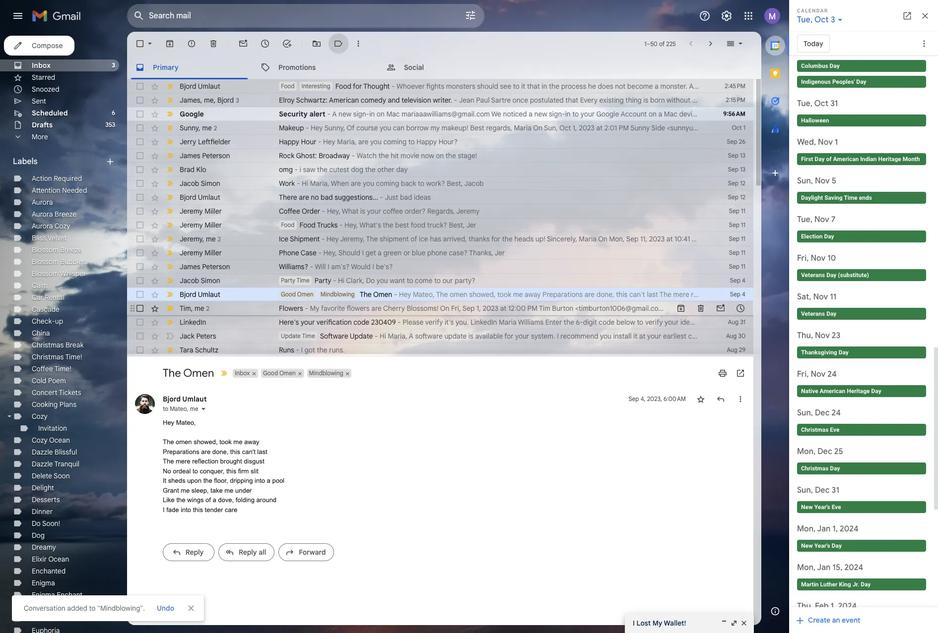 Task type: vqa. For each thing, say whether or not it's contained in the screenshot.
"tab list" containing Primary
yes



Task type: locate. For each thing, give the bounding box(es) containing it.
- right case
[[318, 249, 322, 258]]

1 horizontal spatial 3
[[236, 97, 239, 104]]

tim up jack peters
[[180, 304, 191, 313]]

blossom
[[32, 246, 58, 255], [32, 258, 58, 267], [32, 270, 58, 279], [60, 615, 86, 624]]

0 horizontal spatial slit
[[251, 468, 259, 475]]

<millerjeremy500@gmail.com>
[[747, 235, 845, 244]]

i left be's?
[[372, 263, 374, 272]]

sincerely, down secure
[[906, 124, 936, 133]]

1 horizontal spatial verify
[[645, 318, 663, 327]]

sep 4 for party?
[[730, 277, 746, 284]]

30
[[738, 333, 746, 340]]

my for favorite
[[310, 304, 319, 313]]

sheds inside the omen showed, took me away preparations are done, this can't last the mere reflection brought disgust no ordeal to conquer, this firm slit it sheds upon the floor, dripping into a pool grant me sleep, take me under like the wings of a dove, folding around i fade into this tender care
[[168, 478, 185, 485]]

bad right no
[[321, 193, 333, 202]]

0 horizontal spatial a
[[332, 110, 337, 119]]

0 horizontal spatial took
[[220, 439, 232, 446]]

2 horizontal spatial linkedin
[[789, 318, 816, 327]]

3 jeremy miller from the top
[[180, 249, 222, 258]]

inbox for inbox button
[[235, 370, 250, 377]]

cozy for cozy link
[[32, 413, 48, 421]]

coming down other
[[376, 179, 399, 188]]

folding
[[236, 497, 255, 504]]

last up the <timburton1006@gmail.com>
[[647, 290, 658, 299]]

2 horizontal spatial 2023
[[649, 235, 665, 244]]

primary tab
[[127, 56, 252, 79]]

are left the cherry
[[371, 304, 382, 313]]

sunny up jerry
[[180, 123, 199, 132]]

1 sep 13 from the top
[[728, 152, 746, 159]]

done,
[[597, 290, 614, 299], [212, 449, 228, 456]]

want
[[390, 277, 405, 285]]

18 row from the top
[[127, 316, 938, 330]]

- left please
[[398, 318, 401, 327]]

1 vertical spatial 3
[[236, 97, 239, 104]]

sep 11 for blue
[[729, 249, 746, 257]]

party inside party time party - hi clark, do you want to come to our party?
[[281, 277, 295, 284]]

my inside the omen main content
[[310, 304, 319, 313]]

he
[[588, 82, 596, 91]]

bjord umlaut for 2:45 pm
[[180, 82, 220, 91]]

1 vertical spatial james
[[180, 151, 200, 160]]

coffee inside labels navigation
[[32, 365, 53, 374]]

1 horizontal spatial code
[[599, 318, 615, 327]]

omen
[[373, 290, 392, 299], [297, 291, 314, 298], [183, 367, 214, 380], [279, 370, 296, 377]]

2 gaze from the left
[[869, 82, 885, 91]]

peterson for rock
[[202, 151, 230, 160]]

1 jeremy miller from the top
[[180, 207, 222, 216]]

of
[[659, 40, 665, 47], [411, 235, 417, 244], [206, 497, 211, 504]]

1 vertical spatial 2023
[[649, 235, 665, 244]]

0 vertical spatial done,
[[597, 290, 614, 299]]

0 horizontal spatial verify
[[425, 318, 443, 327]]

last up the around
[[257, 449, 267, 456]]

reply link
[[163, 544, 214, 562]]

dazzle down cozy ocean "link"
[[32, 448, 53, 457]]

preparations up burton
[[543, 290, 583, 299]]

0 vertical spatial time!
[[65, 353, 82, 362]]

has
[[430, 235, 441, 244]]

do inside labels navigation
[[32, 520, 41, 529]]

a left the pool
[[267, 478, 270, 485]]

0 vertical spatial coffee
[[279, 207, 300, 216]]

dove,
[[218, 497, 234, 504]]

coffee inside 'row'
[[279, 207, 300, 216]]

1 12 from the top
[[740, 180, 746, 187]]

flowers?
[[792, 304, 818, 313]]

0 horizontal spatial showed,
[[194, 439, 218, 446]]

3 aurora from the top
[[32, 222, 53, 231]]

2023 right 11,
[[649, 235, 665, 244]]

1 james peterson from the top
[[180, 151, 230, 160]]

0 vertical spatial of
[[659, 40, 665, 47]]

mateo, down come
[[413, 290, 435, 299]]

omen down party time party - hi clark, do you want to come to our party?
[[373, 290, 392, 299]]

1 horizontal spatial jer
[[495, 249, 505, 258]]

2 peterson from the top
[[202, 263, 230, 272]]

google up sunny , me 2
[[180, 110, 204, 119]]

2 inside jeremy , me 2
[[218, 236, 221, 243]]

omen down hey mateo,
[[176, 439, 192, 446]]

i right can
[[833, 124, 834, 133]]

2 sep 13 from the top
[[728, 166, 746, 173]]

slit up dripping
[[251, 468, 259, 475]]

0 horizontal spatial upon
[[187, 478, 202, 485]]

mac up can
[[386, 110, 400, 119]]

0 horizontal spatial done,
[[212, 449, 228, 456]]

5 row from the top
[[127, 135, 754, 149]]

simon for sep 4
[[201, 277, 220, 285]]

time inside update time software update - hi maria, a software update is available for your system. i recommend you install it at your earliest convenience. best, jack
[[302, 333, 315, 340]]

2 sep 12 from the top
[[728, 194, 746, 201]]

alert
[[12, 23, 773, 622]]

ethereal blossom link
[[32, 615, 86, 624]]

aug for i got the runs.
[[727, 347, 738, 354]]

0 horizontal spatial happy
[[279, 138, 299, 146]]

31
[[740, 319, 746, 326]]

1 horizontal spatial preparations
[[543, 290, 583, 299]]

2 sep 4 from the top
[[730, 291, 746, 298]]

1 vertical spatial aurora
[[32, 210, 53, 219]]

2 james from the top
[[180, 151, 200, 160]]

recommend
[[561, 332, 598, 341]]

coming for to
[[383, 138, 407, 146]]

20 row from the top
[[127, 344, 754, 357]]

1 horizontal spatial sheds
[[889, 290, 908, 299]]

0 vertical spatial maria
[[514, 124, 532, 133]]

reply all link
[[218, 544, 275, 562]]

done, up flowers - my favorite flowers are cherry blossoms! on fri, sep 1, 2023 at 12:00 pm tim burton <timburton1006@gmail.com> wrote: hi maria, what are your favorite flowers? i know your wedding is next year and
[[597, 290, 614, 299]]

inbox for inbox link
[[32, 61, 51, 70]]

firm inside the omen showed, took me away preparations are done, this can't last the mere reflection brought disgust no ordeal to conquer, this firm slit it sheds upon the floor, dripping into a pool grant me sleep, take me under like the wings of a dove, folding around i fade into this tender care
[[238, 468, 249, 475]]

0 vertical spatial aug
[[728, 319, 739, 326]]

1 left 50
[[644, 40, 647, 47]]

2 vertical spatial aurora
[[32, 222, 53, 231]]

coffee for coffee time!
[[32, 365, 53, 374]]

jacob simon for sep 4
[[180, 277, 220, 285]]

1 vertical spatial 13
[[740, 166, 746, 173]]

aug left the 30
[[726, 333, 737, 340]]

good omen inside button
[[263, 370, 296, 377]]

coming
[[383, 138, 407, 146], [376, 179, 399, 188]]

favorite left flowers?
[[766, 304, 790, 313]]

an
[[794, 82, 802, 91]]

sign- up sun, in the right top of the page
[[549, 110, 565, 119]]

williams? - will i am's? would i be's?
[[279, 263, 393, 272]]

food
[[335, 82, 351, 91], [281, 82, 295, 90], [300, 221, 316, 230], [281, 221, 295, 229]]

sep 13
[[728, 152, 746, 159], [728, 166, 746, 173]]

2 christmas from the top
[[32, 353, 64, 362]]

scheduled
[[32, 109, 68, 118]]

brought up the floor,
[[220, 458, 242, 466]]

11
[[741, 208, 746, 215], [741, 221, 746, 229], [741, 235, 746, 243], [741, 249, 746, 257], [741, 263, 746, 271]]

gmail image
[[32, 6, 86, 26]]

christmas break
[[32, 341, 84, 350]]

bliss velvet link
[[32, 234, 67, 243]]

time inside party time party - hi clark, do you want to come to our party?
[[297, 277, 310, 284]]

the right dog
[[365, 165, 376, 174]]

cozy for cozy ocean
[[32, 436, 48, 445]]

to up sleep,
[[193, 468, 198, 475]]

the down hey mateo,
[[163, 439, 174, 446]]

None checkbox
[[135, 39, 145, 49], [135, 95, 145, 105], [135, 109, 145, 119], [135, 137, 145, 147], [135, 179, 145, 189], [135, 193, 145, 203], [135, 207, 145, 216], [135, 234, 145, 244], [135, 318, 145, 328], [135, 39, 145, 49], [135, 95, 145, 105], [135, 109, 145, 119], [135, 137, 145, 147], [135, 179, 145, 189], [135, 193, 145, 203], [135, 207, 145, 216], [135, 234, 145, 244], [135, 318, 145, 328]]

4,
[[641, 396, 646, 403]]

- right trucks
[[340, 221, 343, 230]]

0 vertical spatial what
[[342, 207, 359, 216]]

hour
[[301, 138, 316, 146]]

0 vertical spatial preparations
[[543, 290, 583, 299]]

makeup!
[[442, 124, 468, 133]]

0 horizontal spatial firm
[[238, 468, 249, 475]]

peterson down leftfielder
[[202, 151, 230, 160]]

2 dazzle from the top
[[32, 460, 53, 469]]

hey down need
[[783, 124, 795, 133]]

flowers
[[347, 304, 370, 313]]

code down flowers - my favorite flowers are cherry blossoms! on fri, sep 1, 2023 at 12:00 pm tim burton <timburton1006@gmail.com> wrote: hi maria, what are your favorite flowers? i know your wedding is next year and
[[599, 318, 615, 327]]

toolbar
[[671, 304, 751, 314]]

2 jacob simon from the top
[[180, 277, 220, 285]]

please
[[403, 318, 424, 327]]

2 aurora from the top
[[32, 210, 53, 219]]

0 vertical spatial away
[[525, 290, 541, 299]]

sincerely, right up!
[[547, 235, 577, 244]]

inbox left good omen button
[[235, 370, 250, 377]]

tab list inside the omen main content
[[127, 56, 762, 79]]

1 vertical spatial 4
[[742, 291, 746, 298]]

i lost my wallet!
[[633, 620, 686, 628]]

sep 12 for work - hi maria, when are you coming back to work? best, jacob
[[728, 180, 746, 187]]

12 row from the top
[[127, 232, 938, 246]]

trucks
[[317, 221, 338, 230]]

2 12 from the top
[[740, 194, 746, 201]]

james peterson down jeremy , me 2
[[180, 263, 230, 272]]

on up side
[[649, 110, 657, 119]]

blossom bubbles link
[[32, 258, 86, 267]]

2 13 from the top
[[740, 166, 746, 173]]

alert containing conversation added to "mindblowing".
[[12, 23, 773, 622]]

mateo,
[[413, 290, 435, 299], [176, 420, 196, 427]]

1 vertical spatial sep 13
[[728, 166, 746, 173]]

1 dazzle from the top
[[32, 448, 53, 457]]

ethereal for ethereal link
[[32, 603, 58, 612]]

it right install
[[634, 332, 638, 341]]

last inside 'row'
[[647, 290, 658, 299]]

2 11 from the top
[[741, 221, 746, 229]]

showed, inside the omen showed, took me away preparations are done, this can't last the mere reflection brought disgust no ordeal to conquer, this firm slit it sheds upon the floor, dripping into a pool grant me sleep, take me under like the wings of a dove, folding around i fade into this tender care
[[194, 439, 218, 446]]

ocean for cozy ocean
[[49, 436, 70, 445]]

update right software
[[350, 332, 373, 341]]

None checkbox
[[135, 81, 145, 91], [135, 123, 145, 133], [135, 151, 145, 161], [135, 165, 145, 175], [135, 220, 145, 230], [135, 248, 145, 258], [135, 262, 145, 272], [135, 276, 145, 286], [135, 290, 145, 300], [135, 304, 145, 314], [135, 332, 145, 342], [135, 346, 145, 355], [135, 81, 145, 91], [135, 123, 145, 133], [135, 151, 145, 161], [135, 165, 145, 175], [135, 220, 145, 230], [135, 248, 145, 258], [135, 262, 145, 272], [135, 276, 145, 286], [135, 290, 145, 300], [135, 304, 145, 314], [135, 332, 145, 342], [135, 346, 145, 355]]

1 simon from the top
[[201, 179, 220, 188]]

1 horizontal spatial if
[[850, 110, 854, 119]]

if right device.
[[704, 110, 708, 119]]

snoozed
[[32, 85, 59, 94]]

2 for sunny
[[214, 124, 217, 132]]

1 horizontal spatial 230409
[[847, 318, 871, 327]]

2 ethereal from the top
[[32, 615, 58, 624]]

starred link
[[32, 73, 55, 82]]

jerry
[[180, 138, 196, 146]]

17 row from the top
[[127, 302, 936, 316]]

your
[[581, 110, 595, 119], [860, 124, 874, 133], [367, 207, 381, 216], [750, 304, 765, 313], [842, 304, 856, 313], [301, 318, 315, 327], [665, 318, 679, 327], [773, 318, 787, 327], [515, 332, 529, 341], [647, 332, 661, 341]]

the omen main content
[[127, 32, 938, 634]]

in down process
[[565, 110, 571, 119]]

1 vertical spatial what
[[720, 304, 737, 313]]

can't
[[629, 290, 645, 299], [242, 449, 256, 456]]

a right the get
[[378, 249, 382, 258]]

2 enigma from the top
[[32, 591, 55, 600]]

1 vertical spatial coffee
[[32, 365, 53, 374]]

1 vertical spatial cozy
[[32, 413, 48, 421]]

2 inside sunny , me 2
[[214, 124, 217, 132]]

1, right the fri,
[[477, 304, 481, 313]]

2 row from the top
[[127, 93, 754, 107]]

into right dripping
[[255, 478, 265, 485]]

on
[[377, 110, 385, 119], [649, 110, 657, 119], [436, 151, 444, 160]]

i left fade
[[163, 507, 165, 514]]

sep 11 for arrived,
[[729, 235, 746, 243]]

main menu image
[[12, 10, 24, 22]]

- right order
[[322, 207, 325, 216]]

1 vertical spatial breeze
[[60, 246, 82, 255]]

christmas for christmas time!
[[32, 353, 64, 362]]

0 vertical spatial sep 12
[[728, 180, 746, 187]]

reply for reply all
[[239, 548, 257, 557]]

jacob for sep 4
[[180, 277, 199, 285]]

there
[[279, 193, 297, 202]]

ideas
[[414, 193, 431, 202]]

device.
[[679, 110, 702, 119]]

no inside the omen showed, took me away preparations are done, this can't last the mere reflection brought disgust no ordeal to conquer, this firm slit it sheds upon the floor, dripping into a pool grant me sleep, take me under like the wings of a dove, folding around i fade into this tender care
[[163, 468, 171, 475]]

ocean for elixir ocean
[[48, 556, 69, 564]]

1 50 of 225
[[644, 40, 676, 47]]

1 13 from the top
[[740, 152, 746, 159]]

search mail image
[[130, 7, 148, 25]]

mere inside the omen showed, took me away preparations are done, this can't last the mere reflection brought disgust no ordeal to conquer, this firm slit it sheds upon the floor, dripping into a pool grant me sleep, take me under like the wings of a dove, folding around i fade into this tender care
[[176, 458, 190, 466]]

tab list
[[762, 32, 789, 598], [127, 56, 762, 79]]

row containing linkedin
[[127, 316, 938, 330]]

coffee time!
[[32, 365, 71, 374]]

aurora for "aurora" link
[[32, 198, 53, 207]]

1 vertical spatial jacob simon
[[180, 277, 220, 285]]

cozy up velvet
[[54, 222, 70, 231]]

are inside the omen showed, took me away preparations are done, this can't last the mere reflection brought disgust no ordeal to conquer, this firm slit it sheds upon the floor, dripping into a pool grant me sleep, take me under like the wings of a dove, folding around i fade into this tender care
[[201, 449, 211, 456]]

1 reply from the left
[[186, 548, 204, 557]]

1 horizontal spatial done,
[[597, 290, 614, 299]]

1 christmas from the top
[[32, 341, 64, 350]]

2 horizontal spatial and
[[924, 304, 936, 313]]

phone
[[427, 249, 447, 258]]

food
[[411, 221, 425, 230]]

be's?
[[376, 263, 393, 272]]

ethereal
[[32, 603, 58, 612], [32, 615, 58, 624]]

2 if from the left
[[850, 110, 854, 119]]

see
[[500, 82, 511, 91]]

sunny down account
[[631, 124, 650, 133]]

1 mac from the left
[[386, 110, 400, 119]]

1 aurora from the top
[[32, 198, 53, 207]]

1 linkedin from the left
[[180, 318, 206, 327]]

it inside the omen showed, took me away preparations are done, this can't last the mere reflection brought disgust no ordeal to conquer, this firm slit it sheds upon the floor, dripping into a pool grant me sleep, take me under like the wings of a dove, folding around i fade into this tender care
[[163, 478, 166, 485]]

2 james peterson from the top
[[180, 263, 230, 272]]

1 horizontal spatial brought
[[723, 290, 748, 299]]

0 horizontal spatial back
[[401, 179, 416, 188]]

mere inside 'row'
[[673, 290, 689, 299]]

we'll
[[870, 110, 884, 119]]

blossom whisper
[[32, 270, 86, 279]]

reply for reply
[[186, 548, 204, 557]]

1 vertical spatial jeremy miller
[[180, 221, 222, 230]]

13
[[740, 152, 746, 159], [740, 166, 746, 173]]

omen inside button
[[279, 370, 296, 377]]

aurora up "bliss"
[[32, 222, 53, 231]]

6 row from the top
[[127, 149, 754, 163]]

james peterson for rock ghost: broadway
[[180, 151, 230, 160]]

1 vertical spatial james peterson
[[180, 263, 230, 272]]

cozy
[[54, 222, 70, 231], [32, 413, 48, 421], [32, 436, 48, 445]]

brought up aug 31
[[723, 290, 748, 299]]

4 for party?
[[742, 277, 746, 284]]

2 sign- from the left
[[549, 110, 565, 119]]

time for software
[[302, 333, 315, 340]]

labels heading
[[13, 157, 105, 167]]

are up '31'
[[739, 304, 749, 313]]

0 horizontal spatial 3
[[112, 62, 115, 69]]

dazzle for dazzle tranquil
[[32, 460, 53, 469]]

new down american
[[339, 110, 352, 119]]

delight
[[32, 484, 54, 493]]

row containing jerry leftfielder
[[127, 135, 754, 149]]

delete soon
[[32, 472, 70, 481]]

reply all
[[239, 548, 266, 557]]

enigma for enigma enchant
[[32, 591, 55, 600]]

blossom down bliss velvet
[[32, 246, 58, 255]]

1 peterson from the top
[[202, 151, 230, 160]]

1 4 from the top
[[742, 277, 746, 284]]

1 vertical spatial good omen
[[263, 370, 296, 377]]

jacob down the 'brad'
[[180, 179, 199, 188]]

1 code from the left
[[354, 318, 369, 327]]

2 reply from the left
[[239, 548, 257, 557]]

aurora for aurora cozy
[[32, 222, 53, 231]]

aug for please verify it's you. linkedin maria williams enter the 6-digit code below to verify your identity and regain access to your linkedin account. 230409 thanks for helping us
[[728, 319, 739, 326]]

to right see
[[513, 82, 520, 91]]

0 horizontal spatial coffee
[[32, 365, 53, 374]]

show details image
[[200, 407, 206, 413]]

google
[[180, 110, 204, 119], [596, 110, 619, 119]]

inbox inside inbox button
[[235, 370, 250, 377]]

peterson for williams?
[[202, 263, 230, 272]]

4 row from the top
[[127, 121, 938, 135]]

2 google from the left
[[596, 110, 619, 119]]

1 horizontal spatial coffee
[[279, 207, 300, 216]]

Not starred checkbox
[[696, 395, 706, 405]]

1 11 from the top
[[741, 208, 746, 215]]

james
[[180, 96, 200, 105], [180, 151, 200, 160], [180, 263, 200, 272]]

2 horizontal spatial is
[[887, 304, 892, 313]]

0 vertical spatial coming
[[383, 138, 407, 146]]

1 horizontal spatial bad
[[400, 193, 412, 202]]

1 horizontal spatial what
[[720, 304, 737, 313]]

1 horizontal spatial tim
[[539, 304, 550, 313]]

gaze right will
[[869, 82, 885, 91]]

19 row from the top
[[127, 330, 764, 344]]

it left that
[[521, 82, 525, 91]]

2 inside the tim , me 2
[[206, 305, 209, 313]]

3 inside james , me , bjord 3
[[236, 97, 239, 104]]

2 happy from the left
[[417, 138, 437, 146]]

1 jack from the left
[[180, 332, 195, 341]]

bjord for 2:45 pm
[[180, 82, 196, 91]]

0 horizontal spatial bad
[[321, 193, 333, 202]]

bjord umlaut for sep 12
[[180, 193, 220, 202]]

conquer,
[[815, 290, 843, 299], [200, 468, 225, 475]]

1 vertical spatial ocean
[[48, 556, 69, 564]]

jack right the 30
[[749, 332, 764, 341]]

on left the fri,
[[440, 304, 450, 313]]

0 vertical spatial and
[[388, 96, 400, 105]]

dog link
[[32, 532, 45, 541]]

bad
[[321, 193, 333, 202], [400, 193, 412, 202]]

1 bad from the left
[[321, 193, 333, 202]]

calm
[[32, 281, 48, 290]]

1 borrow from the left
[[406, 124, 429, 133]]

conversation
[[24, 605, 65, 614]]

toolbar inside the omen main content
[[671, 304, 751, 314]]

borrow left my
[[406, 124, 429, 133]]

0 vertical spatial christmas
[[32, 341, 64, 350]]

sun,
[[544, 124, 558, 133]]

bjord umlaut up james , me , bjord 3
[[180, 82, 220, 91]]

1 horizontal spatial happy
[[417, 138, 437, 146]]

took inside the omen showed, took me away preparations are done, this can't last the mere reflection brought disgust no ordeal to conquer, this firm slit it sheds upon the floor, dripping into a pool grant me sleep, take me under like the wings of a dove, folding around i fade into this tender care
[[220, 439, 232, 446]]

2023 left the 2:01
[[579, 124, 595, 133]]

mateo, inside 'row'
[[413, 290, 435, 299]]

of inside the omen showed, took me away preparations are done, this can't last the mere reflection brought disgust no ordeal to conquer, this firm slit it sheds upon the floor, dripping into a pool grant me sleep, take me under like the wings of a dove, folding around i fade into this tender care
[[206, 497, 211, 504]]

mere up grant
[[176, 458, 190, 466]]

bjord down the 'brad'
[[180, 193, 196, 202]]

0 horizontal spatial preparations
[[163, 449, 199, 456]]

1 jacob simon from the top
[[180, 179, 220, 188]]

1 sep 4 from the top
[[730, 277, 746, 284]]

1 vertical spatial took
[[220, 439, 232, 446]]

2 vertical spatial is
[[469, 332, 474, 341]]

close image
[[740, 620, 748, 628]]

5 11 from the top
[[741, 263, 746, 271]]

1 vertical spatial sep 4
[[730, 291, 746, 298]]

the left the 6-
[[564, 318, 574, 327]]

0 vertical spatial sep 13
[[728, 152, 746, 159]]

sep 11 for jeremy
[[729, 208, 746, 215]]

1 sep 12 from the top
[[728, 180, 746, 187]]

movie
[[401, 151, 419, 160]]

to up flowers?
[[807, 290, 813, 299]]

1 ethereal from the top
[[32, 603, 58, 612]]

minimize image
[[720, 620, 728, 628]]

None search field
[[127, 4, 485, 28]]

3 11 from the top
[[741, 235, 746, 243]]

0 vertical spatial cozy
[[54, 222, 70, 231]]

linkedin down flowers?
[[789, 318, 816, 327]]

omen up the fri,
[[450, 290, 468, 299]]

1 vertical spatial 12
[[740, 194, 746, 201]]

mindblowing button
[[307, 369, 344, 378]]

, for sunny
[[199, 123, 200, 132]]

jack up tara
[[180, 332, 195, 341]]

do up dog link
[[32, 520, 41, 529]]

mere up identity
[[673, 290, 689, 299]]

time! down break
[[65, 353, 82, 362]]

work?
[[426, 179, 445, 188]]

the up grant
[[163, 458, 174, 466]]

snooze image
[[260, 39, 270, 49]]

9 row from the top
[[127, 191, 754, 205]]

3 inside labels navigation
[[112, 62, 115, 69]]

1 vertical spatial 2
[[218, 236, 221, 243]]

jeremy miller for phone case
[[180, 249, 222, 258]]

0 vertical spatial ethereal
[[32, 603, 58, 612]]

last inside the omen showed, took me away preparations are done, this can't last the mere reflection brought disgust no ordeal to conquer, this firm slit it sheds upon the floor, dripping into a pool grant me sleep, take me under like the wings of a dove, folding around i fade into this tender care
[[257, 449, 267, 456]]

row containing jack peters
[[127, 330, 764, 344]]

for
[[353, 82, 362, 91], [491, 235, 501, 244], [897, 318, 906, 327], [505, 332, 514, 341]]

oct up sep 26
[[732, 124, 742, 132]]

1 horizontal spatial ordeal
[[785, 290, 805, 299]]

1 horizontal spatial 2023
[[579, 124, 595, 133]]

enigma enchant
[[32, 591, 83, 600]]

case?
[[449, 249, 468, 258]]

aurora
[[32, 198, 53, 207], [32, 210, 53, 219], [32, 222, 53, 231]]

food for thought - whoever fights monsters should see to it that in the process he does not become a monster. and if you gaze long enough into an abyss, the abyss will gaze back into you.
[[335, 82, 930, 91]]

2 vertical spatial maria
[[499, 318, 517, 327]]

aurora down attention
[[32, 198, 53, 207]]

1 enigma from the top
[[32, 579, 55, 588]]

0 vertical spatial mateo,
[[413, 290, 435, 299]]

0 horizontal spatial omen
[[176, 439, 192, 446]]

- right alert on the top left
[[327, 110, 331, 119]]

sign-
[[353, 110, 369, 119], [549, 110, 565, 119]]

best, up 29
[[732, 332, 748, 341]]

3 james from the top
[[180, 263, 200, 272]]

enough
[[755, 82, 779, 91]]

1 horizontal spatial omen
[[450, 290, 468, 299]]

1 sep 11 from the top
[[729, 208, 746, 215]]

1 vertical spatial simon
[[201, 277, 220, 285]]

jacob simon for sep 12
[[180, 179, 220, 188]]

5 sep 11 from the top
[[729, 263, 746, 271]]

row
[[127, 79, 930, 93], [127, 93, 754, 107], [127, 107, 936, 121], [127, 121, 938, 135], [127, 135, 754, 149], [127, 149, 754, 163], [127, 163, 754, 177], [127, 177, 754, 191], [127, 191, 754, 205], [127, 205, 754, 218], [127, 218, 754, 232], [127, 232, 938, 246], [127, 246, 754, 260], [127, 260, 754, 274], [127, 274, 754, 288], [127, 288, 938, 302], [127, 302, 936, 316], [127, 316, 938, 330], [127, 330, 764, 344], [127, 344, 754, 357]]

james down jeremy , me 2
[[180, 263, 200, 272]]

christmas break link
[[32, 341, 84, 350]]

food inside food food trucks - hey, what's the best food truck? best, jer
[[281, 221, 295, 229]]

3 sep 11 from the top
[[729, 235, 746, 243]]

preparations down hey mateo,
[[163, 449, 199, 456]]

can't inside the omen showed, took me away preparations are done, this can't last the mere reflection brought disgust no ordeal to conquer, this firm slit it sheds upon the floor, dripping into a pool grant me sleep, take me under like the wings of a dove, folding around i fade into this tender care
[[242, 449, 256, 456]]

jacob for sep 12
[[180, 179, 199, 188]]

favorite up verification on the bottom left of page
[[321, 304, 345, 313]]

1 horizontal spatial borrow
[[836, 124, 858, 133]]

12 for there are no bad suggestions... - just bad ideas
[[740, 194, 746, 201]]

reply
[[186, 548, 204, 557], [239, 548, 257, 557]]

0 vertical spatial james
[[180, 96, 200, 105]]

2 for jeremy
[[218, 236, 221, 243]]

1 horizontal spatial my
[[653, 620, 663, 628]]

linkedin
[[180, 318, 206, 327], [471, 318, 497, 327], [789, 318, 816, 327]]

dazzle up delete
[[32, 460, 53, 469]]

sep 11
[[729, 208, 746, 215], [729, 221, 746, 229], [729, 235, 746, 243], [729, 249, 746, 257], [729, 263, 746, 271]]

report spam image
[[187, 39, 197, 49]]

0 horizontal spatial do
[[32, 520, 41, 529]]

1 james from the top
[[180, 96, 200, 105]]

dazzle blissful link
[[32, 448, 77, 457]]

conquer, up know
[[815, 290, 843, 299]]

0 vertical spatial simon
[[201, 179, 220, 188]]

7 row from the top
[[127, 163, 754, 177]]

jer right thanks,
[[495, 249, 505, 258]]

1 vertical spatial maria
[[579, 235, 597, 244]]

12 for work - hi maria, when are you coming back to work? best, jacob
[[740, 180, 746, 187]]

blossom for blossom breeze
[[32, 246, 58, 255]]

0 horizontal spatial of
[[206, 497, 211, 504]]

2 mac from the left
[[664, 110, 678, 119]]

sep 13 for rock ghost: broadway - watch the hit movie now on the stage!
[[728, 152, 746, 159]]

tara schultz
[[180, 346, 218, 355]]

are
[[358, 138, 369, 146], [351, 179, 361, 188], [299, 193, 309, 202], [585, 290, 595, 299], [371, 304, 382, 313], [739, 304, 749, 313], [201, 449, 211, 456]]

check-up
[[32, 317, 63, 326]]

3 row from the top
[[127, 107, 936, 121]]

desserts link
[[32, 496, 60, 505]]

2 simon from the top
[[201, 277, 220, 285]]

sincerely,
[[906, 124, 936, 133], [547, 235, 577, 244]]

0 horizontal spatial mac
[[386, 110, 400, 119]]

inbox inside labels navigation
[[32, 61, 51, 70]]

4 11 from the top
[[741, 249, 746, 257]]

1 horizontal spatial gaze
[[869, 82, 885, 91]]

shipment
[[380, 235, 409, 244], [909, 235, 938, 244]]

conversation added to "mindblowing".
[[24, 605, 145, 614]]

0 vertical spatial showed,
[[469, 290, 496, 299]]

tab list containing primary
[[127, 56, 762, 79]]

james for rock ghost: broadway - watch the hit movie now on the stage!
[[180, 151, 200, 160]]



Task type: describe. For each thing, give the bounding box(es) containing it.
runs.
[[329, 346, 345, 355]]

time for party
[[297, 277, 310, 284]]

you down dog
[[363, 179, 374, 188]]

has
[[883, 235, 895, 244]]

0 vertical spatial pm
[[619, 124, 629, 133]]

0 vertical spatial can't
[[629, 290, 645, 299]]

1 horizontal spatial a
[[409, 332, 413, 341]]

abyss
[[838, 82, 856, 91]]

jacob down stage!
[[464, 179, 484, 188]]

2 borrow from the left
[[836, 124, 858, 133]]

phone
[[279, 249, 299, 258]]

1 230409 from the left
[[371, 318, 396, 327]]

hi down the cherry
[[380, 332, 386, 341]]

the left heads
[[502, 235, 513, 244]]

2023,
[[647, 396, 662, 403]]

2 new from the left
[[534, 110, 547, 119]]

hi down saw
[[302, 179, 308, 188]]

add to tasks image
[[282, 39, 292, 49]]

pool
[[272, 478, 284, 485]]

breeze for aurora breeze
[[55, 210, 77, 219]]

the right like
[[176, 497, 185, 504]]

are left no
[[299, 193, 309, 202]]

1 horizontal spatial away
[[525, 290, 541, 299]]

brought inside the omen showed, took me away preparations are done, this can't last the mere reflection brought disgust no ordeal to conquer, this firm slit it sheds upon the floor, dripping into a pool grant me sleep, take me under like the wings of a dove, folding around i fade into this tender care
[[220, 458, 242, 466]]

1 vertical spatial and
[[924, 304, 936, 313]]

enchanted link
[[32, 567, 66, 576]]

- right writer. on the top left of the page
[[454, 96, 457, 105]]

1 horizontal spatial slit
[[872, 290, 881, 299]]

3 linkedin from the left
[[789, 318, 816, 327]]

omg
[[279, 165, 293, 174]]

to left our
[[434, 277, 441, 285]]

1 horizontal spatial on
[[436, 151, 444, 160]]

aurora for aurora breeze
[[32, 210, 53, 219]]

i
[[300, 165, 301, 174]]

hey down trucks
[[327, 235, 339, 244]]

1 horizontal spatial wrote:
[[762, 124, 781, 133]]

aug 29
[[727, 347, 746, 354]]

2 shipment from the left
[[909, 235, 938, 244]]

time! for christmas time!
[[65, 353, 82, 362]]

2 sep 11 from the top
[[729, 221, 746, 229]]

undo link
[[153, 600, 178, 618]]

2 horizontal spatial on
[[598, 235, 608, 244]]

food for food
[[281, 82, 295, 90]]

your up access
[[750, 304, 765, 313]]

bjord for sep 4
[[180, 290, 196, 299]]

1 vertical spatial best,
[[449, 221, 465, 230]]

1 vertical spatial mateo,
[[176, 420, 196, 427]]

coffee for coffee order - hey, what is your coffee order? regards, jeremy
[[279, 207, 300, 216]]

omen inside 'row'
[[450, 290, 468, 299]]

1 horizontal spatial party
[[315, 277, 331, 285]]

hey down want
[[399, 290, 411, 299]]

bjord up leftfielder
[[217, 96, 234, 105]]

0 vertical spatial 2023
[[579, 124, 595, 133]]

dripping
[[230, 478, 253, 485]]

convenience.
[[688, 332, 730, 341]]

9:56 am
[[723, 110, 746, 118]]

bjord umlaut up to mateo , me
[[163, 395, 207, 404]]

2 vertical spatial best,
[[732, 332, 748, 341]]

1 google from the left
[[180, 110, 204, 119]]

dreamy link
[[32, 544, 56, 553]]

0 horizontal spatial jer
[[466, 221, 477, 230]]

disgust inside the omen showed, took me away preparations are done, this can't last the mere reflection brought disgust no ordeal to conquer, this firm slit it sheds upon the floor, dripping into a pool grant me sleep, take me under like the wings of a dove, folding around i fade into this tender care
[[244, 458, 264, 466]]

a up tender
[[213, 497, 216, 504]]

row containing sunny
[[127, 121, 938, 135]]

13 row from the top
[[127, 246, 754, 260]]

process
[[561, 82, 586, 91]]

to right access
[[765, 318, 772, 327]]

your up what's
[[367, 207, 381, 216]]

0 horizontal spatial in
[[369, 110, 375, 119]]

alert
[[309, 110, 326, 119]]

the down tara
[[163, 367, 181, 380]]

1 horizontal spatial took
[[497, 290, 511, 299]]

food for food for thought - whoever fights monsters should see to it that in the process he does not become a monster. and if you gaze long enough into an abyss, the abyss will gaze back into you.
[[335, 82, 351, 91]]

2 horizontal spatial wrote:
[[846, 235, 866, 244]]

calm link
[[32, 281, 48, 290]]

at right install
[[639, 332, 646, 341]]

of inside 'row'
[[411, 235, 417, 244]]

to left do
[[801, 110, 807, 119]]

mindblowing inside button
[[309, 370, 343, 377]]

good inside button
[[263, 370, 278, 377]]

toggle split pane mode image
[[726, 39, 736, 49]]

time! for coffee time!
[[54, 365, 71, 374]]

- right runs
[[296, 346, 299, 355]]

i right 'will'
[[328, 263, 329, 272]]

your right know
[[842, 304, 856, 313]]

james peterson for williams?
[[180, 263, 230, 272]]

at left 12:00
[[500, 304, 507, 313]]

your up the earliest
[[665, 318, 679, 327]]

are up the suggestions...
[[351, 179, 361, 188]]

your up 'makeup - hey sunny, of course you can borrow my makeup! best regards, maria on sun, oct 1, 2023 at 2:01 pm sunny side <sunnyupside33@gmail.com> wrote: hey maria, can i borrow your makeup? sincerely, s'
[[581, 110, 595, 119]]

soon
[[54, 472, 70, 481]]

you down be's?
[[377, 277, 388, 285]]

, for james
[[200, 96, 202, 105]]

0 horizontal spatial oct
[[559, 124, 571, 133]]

to up ideas
[[418, 179, 424, 188]]

umlaut for sep 12
[[198, 193, 220, 202]]

1 new from the left
[[339, 110, 352, 119]]

schultz
[[195, 346, 218, 355]]

happy hour - hey maria, are you coming to happy hour?
[[279, 138, 458, 146]]

green
[[383, 249, 402, 258]]

check-up link
[[32, 317, 63, 326]]

account.
[[817, 318, 845, 327]]

0 horizontal spatial wrote:
[[670, 304, 689, 313]]

enchant
[[57, 591, 83, 600]]

fade
[[166, 507, 179, 514]]

simon for sep 12
[[201, 179, 220, 188]]

8 row from the top
[[127, 177, 754, 191]]

break
[[65, 341, 84, 350]]

aug 31
[[728, 319, 746, 326]]

blossom for blossom bubbles
[[32, 258, 58, 267]]

know
[[824, 304, 840, 313]]

digit
[[583, 318, 597, 327]]

1 sign- from the left
[[353, 110, 369, 119]]

0 horizontal spatial tim
[[180, 304, 191, 313]]

there are no bad suggestions... - just bad ideas
[[279, 193, 431, 202]]

the left process
[[549, 82, 560, 91]]

2 horizontal spatial in
[[565, 110, 571, 119]]

1 horizontal spatial upon
[[909, 290, 925, 299]]

best
[[470, 124, 484, 133]]

sep 12 for there are no bad suggestions... - just bad ideas
[[728, 194, 746, 201]]

bjord for sep 12
[[180, 193, 196, 202]]

my for wallet!
[[653, 620, 663, 628]]

26
[[739, 138, 746, 145]]

i inside the omen showed, took me away preparations are done, this can't last the mere reflection brought disgust no ordeal to conquer, this firm slit it sheds upon the floor, dripping into a pool grant me sleep, take me under like the wings of a dove, folding around i fade into this tender care
[[163, 507, 165, 514]]

blossom breeze
[[32, 246, 82, 255]]

- right hour
[[318, 138, 321, 146]]

- down williams? - will i am's? would i be's?
[[333, 277, 336, 285]]

shipment
[[290, 235, 320, 244]]

bliss
[[32, 234, 46, 243]]

labels image
[[334, 39, 344, 49]]

move to image
[[312, 39, 322, 49]]

0 vertical spatial brought
[[723, 290, 748, 299]]

the up flowers
[[360, 290, 372, 299]]

into up secure
[[903, 82, 915, 91]]

will
[[858, 82, 868, 91]]

umlaut for 2:45 pm
[[198, 82, 220, 91]]

- left just
[[380, 193, 383, 202]]

- left watch
[[352, 151, 355, 160]]

the left best in the top left of the page
[[383, 221, 393, 230]]

elixir ocean link
[[32, 556, 69, 564]]

aurora breeze link
[[32, 210, 77, 219]]

party time party - hi clark, do you want to come to our party?
[[281, 277, 475, 285]]

cooking plans
[[32, 401, 76, 410]]

done, inside the omen showed, took me away preparations are done, this can't last the mere reflection brought disgust no ordeal to conquer, this firm slit it sheds upon the floor, dripping into a pool grant me sleep, take me under like the wings of a dove, folding around i fade into this tender care
[[212, 449, 228, 456]]

brad
[[180, 165, 195, 174]]

sep 13 for omg - i saw the cutest dog the other day
[[728, 166, 746, 173]]

the down the 'hour?'
[[446, 151, 456, 160]]

15 row from the top
[[127, 274, 754, 288]]

0 vertical spatial sheds
[[889, 290, 908, 299]]

jerry leftfielder
[[180, 138, 231, 146]]

i left the get
[[362, 249, 364, 258]]

12:00
[[508, 304, 526, 313]]

1 horizontal spatial sincerely,
[[906, 124, 936, 133]]

hey, up jeremy, on the left of page
[[345, 221, 358, 230]]

to inside the omen showed, took me away preparations are done, this can't last the mere reflection brought disgust no ordeal to conquer, this firm slit it sheds upon the floor, dripping into a pool grant me sleep, take me under like the wings of a dove, folding around i fade into this tender care
[[193, 468, 198, 475]]

1 horizontal spatial in
[[542, 82, 547, 91]]

if
[[704, 82, 708, 91]]

0 horizontal spatial it
[[521, 82, 525, 91]]

you right help
[[901, 110, 912, 119]]

2 horizontal spatial on
[[649, 110, 657, 119]]

to right added
[[89, 605, 96, 614]]

preparations inside the omen showed, took me away preparations are done, this can't last the mere reflection brought disgust no ordeal to conquer, this firm slit it sheds upon the floor, dripping into a pool grant me sleep, take me under like the wings of a dove, folding around i fade into this tender care
[[163, 449, 199, 456]]

for right thanks
[[491, 235, 501, 244]]

sep 4, 2023, 6:00 am cell
[[629, 395, 686, 405]]

1 gaze from the left
[[723, 82, 738, 91]]

blossom down added
[[60, 615, 86, 624]]

undo
[[157, 605, 174, 614]]

plans
[[59, 401, 76, 410]]

to right below
[[637, 318, 644, 327]]

you right if
[[710, 82, 721, 91]]

abyss,
[[804, 82, 824, 91]]

tab list left flowers?
[[762, 32, 789, 598]]

- right software
[[375, 332, 378, 341]]

are up watch
[[358, 138, 369, 146]]

software
[[415, 332, 443, 341]]

sep inside cell
[[629, 396, 639, 403]]

Search mail text field
[[149, 11, 437, 21]]

row containing tim
[[127, 302, 936, 316]]

bjord up "mateo"
[[163, 395, 181, 404]]

row containing google
[[127, 107, 936, 121]]

1 horizontal spatial conquer,
[[815, 290, 843, 299]]

concert tickets
[[32, 389, 81, 398]]

grant
[[163, 487, 179, 495]]

umlaut for sep 4
[[198, 290, 220, 299]]

2 jeremy miller from the top
[[180, 221, 222, 230]]

christmas for christmas break
[[32, 341, 64, 350]]

social
[[404, 63, 424, 72]]

11 row from the top
[[127, 218, 754, 232]]

more image
[[353, 39, 363, 49]]

ghost:
[[296, 151, 317, 160]]

1 horizontal spatial 1
[[743, 124, 746, 132]]

enigma for enigma link
[[32, 579, 55, 588]]

settings image
[[721, 10, 733, 22]]

breeze for blossom breeze
[[60, 246, 82, 255]]

reflection inside the omen showed, took me away preparations are done, this can't last the mere reflection brought disgust no ordeal to conquer, this firm slit it sheds upon the floor, dripping into a pool grant me sleep, take me under like the wings of a dove, folding around i fade into this tender care
[[192, 458, 218, 466]]

ordeal inside 'row'
[[785, 290, 805, 299]]

coming for back
[[376, 179, 399, 188]]

0 vertical spatial is
[[360, 207, 365, 216]]

dazzle for dazzle blissful
[[32, 448, 53, 457]]

1 horizontal spatial back
[[886, 82, 902, 91]]

blossom for blossom whisper
[[32, 270, 58, 279]]

1 row from the top
[[127, 79, 930, 93]]

1 horizontal spatial it
[[883, 290, 887, 299]]

you right you,
[[752, 110, 763, 119]]

mariaaawilliams@gmail.com
[[402, 110, 490, 119]]

help
[[886, 110, 899, 119]]

to up movie
[[408, 138, 415, 146]]

ordeal inside the omen showed, took me away preparations are done, this can't last the mere reflection brought disgust no ordeal to conquer, this firm slit it sheds upon the floor, dripping into a pool grant me sleep, take me under like the wings of a dove, folding around i fade into this tender care
[[173, 468, 191, 475]]

christmas time! link
[[32, 353, 82, 362]]

11 for arrived,
[[741, 235, 746, 243]]

velvet
[[48, 234, 67, 243]]

cold poem
[[32, 377, 66, 386]]

13 for rock ghost: broadway - watch the hit movie now on the stage!
[[740, 152, 746, 159]]

hey down "mateo"
[[163, 420, 174, 427]]

the right got
[[317, 346, 327, 355]]

11 for blue
[[741, 249, 746, 257]]

delete soon link
[[32, 472, 70, 481]]

to down process
[[573, 110, 579, 119]]

slit inside the omen showed, took me away preparations are done, this can't last the mere reflection brought disgust no ordeal to conquer, this firm slit it sheds upon the floor, dripping into a pool grant me sleep, take me under like the wings of a dove, folding around i fade into this tender care
[[251, 468, 259, 475]]

1 horizontal spatial update
[[350, 332, 373, 341]]

the left hit
[[379, 151, 389, 160]]

advanced search options image
[[461, 5, 481, 25]]

hey, up williams? - will i am's? would i be's?
[[323, 249, 337, 258]]

jeremy,
[[340, 235, 365, 244]]

2 code from the left
[[599, 318, 615, 327]]

0 vertical spatial good omen
[[281, 291, 314, 298]]

the down our
[[436, 290, 448, 299]]

china
[[32, 329, 50, 338]]

drafts
[[32, 121, 53, 130]]

2 bad from the left
[[400, 193, 412, 202]]

delete image
[[209, 39, 218, 49]]

- right work
[[297, 179, 300, 188]]

cherry
[[383, 304, 405, 313]]

2 favorite from the left
[[766, 304, 790, 313]]

our
[[443, 277, 453, 285]]

0 vertical spatial no
[[775, 290, 783, 299]]

to right want
[[407, 277, 413, 285]]

2 230409 from the left
[[847, 318, 871, 327]]

1 horizontal spatial on
[[533, 124, 543, 133]]

4 for done,
[[742, 291, 746, 298]]

1 vertical spatial back
[[401, 179, 416, 188]]

0 vertical spatial firm
[[858, 290, 870, 299]]

maria, up identity
[[699, 304, 719, 313]]

pop out image
[[730, 620, 738, 628]]

social tab
[[378, 56, 503, 79]]

1 shipment from the left
[[380, 235, 409, 244]]

0 vertical spatial reflection
[[691, 290, 721, 299]]

1 horizontal spatial is
[[469, 332, 474, 341]]

14 row from the top
[[127, 260, 754, 274]]

into left the an
[[781, 82, 793, 91]]

hit
[[391, 151, 399, 160]]

you left can
[[380, 124, 391, 133]]

side panel section
[[762, 32, 789, 626]]

lost
[[637, 620, 651, 628]]

the omen
[[163, 367, 214, 380]]

support image
[[699, 10, 711, 22]]

maria, down do
[[797, 124, 817, 133]]

hey, up trucks
[[327, 207, 340, 216]]

1 vertical spatial aug
[[726, 333, 737, 340]]

soon!
[[42, 520, 60, 529]]

1 happy from the left
[[279, 138, 299, 146]]

need
[[783, 110, 799, 119]]

archive image
[[165, 39, 175, 49]]

- up hour
[[306, 124, 309, 133]]

food for food food trucks - hey, what's the best food truck? best, jer
[[281, 221, 295, 229]]

2 linkedin from the left
[[471, 318, 497, 327]]

promotions tab
[[253, 56, 378, 79]]

your right here's
[[301, 318, 315, 327]]

hey mateo,
[[163, 420, 196, 427]]

jeremy miller for coffee order
[[180, 207, 222, 216]]

at left 10:41
[[667, 235, 673, 244]]

christmas time!
[[32, 353, 82, 362]]

now
[[421, 151, 434, 160]]

your down "williams"
[[515, 332, 529, 341]]

james for williams? - will i am's? would i be's?
[[180, 263, 200, 272]]

the up us
[[927, 290, 938, 299]]

0 vertical spatial best,
[[447, 179, 463, 188]]

other
[[377, 165, 394, 174]]

1 if from the left
[[704, 110, 708, 119]]

comedy
[[361, 96, 386, 105]]

i left got
[[301, 346, 303, 355]]

- down trucks
[[322, 235, 325, 244]]

1 horizontal spatial and
[[706, 318, 718, 327]]

maria, down please
[[388, 332, 407, 341]]

row containing tara schultz
[[127, 344, 754, 357]]

1 horizontal spatial oct
[[732, 124, 742, 132]]

elroy
[[279, 96, 295, 105]]

0 horizontal spatial 2023
[[483, 304, 498, 313]]

0 horizontal spatial pm
[[528, 304, 538, 313]]

showed, inside 'row'
[[469, 290, 496, 299]]

2:15 pm
[[726, 96, 746, 104]]

labels navigation
[[0, 32, 127, 634]]

1 horizontal spatial sunny
[[631, 124, 650, 133]]

scheduled link
[[32, 109, 68, 118]]

conquer, inside the omen showed, took me away preparations are done, this can't last the mere reflection brought disgust no ordeal to conquer, this firm slit it sheds upon the floor, dripping into a pool grant me sleep, take me under like the wings of a dove, folding around i fade into this tender care
[[200, 468, 225, 475]]

the right has
[[897, 235, 907, 244]]

your left the earliest
[[647, 332, 661, 341]]

invitation
[[38, 424, 67, 433]]

older image
[[706, 39, 716, 49]]

food up shipment on the top left of page
[[300, 221, 316, 230]]

hey down alert on the top left
[[311, 124, 323, 133]]

1 horizontal spatial good
[[281, 291, 296, 298]]

13 for omg - i saw the cutest dog the other day
[[740, 166, 746, 173]]

0 horizontal spatial on
[[440, 304, 450, 313]]

away inside the omen showed, took me away preparations are done, this can't last the mere reflection brought disgust no ordeal to conquer, this firm slit it sheds upon the floor, dripping into a pool grant me sleep, take me under like the wings of a dove, folding around i fade into this tender care
[[244, 439, 259, 446]]

a up side
[[659, 110, 662, 119]]

hi left clark,
[[338, 277, 345, 285]]

your right access
[[773, 318, 787, 327]]

0 horizontal spatial you.
[[456, 318, 469, 327]]

coffee time! link
[[32, 365, 71, 374]]

at left the 2:01
[[596, 124, 603, 133]]

0 vertical spatial 1,
[[573, 124, 577, 133]]

desserts
[[32, 496, 60, 505]]

- up the cherry
[[394, 290, 397, 299]]

0 horizontal spatial 1
[[644, 40, 647, 47]]

, for jeremy
[[202, 235, 204, 244]]

cascade link
[[32, 305, 59, 314]]

1 favorite from the left
[[321, 304, 345, 313]]

2 for tim
[[206, 305, 209, 313]]

for right available
[[505, 332, 514, 341]]

dinner link
[[32, 508, 53, 517]]

upon inside the omen showed, took me away preparations are done, this can't last the mere reflection brought disgust no ordeal to conquer, this firm slit it sheds upon the floor, dripping into a pool grant me sleep, take me under like the wings of a dove, folding around i fade into this tender care
[[187, 478, 202, 485]]

cutest
[[329, 165, 349, 174]]

ethereal blossom
[[32, 615, 86, 624]]

you down here's your verification code 230409 - please verify it's you. linkedin maria williams enter the 6-digit code below to verify your identity and regain access to your linkedin account. 230409 thanks for helping us
[[600, 332, 612, 341]]

no
[[311, 193, 319, 202]]

0 horizontal spatial sunny
[[180, 123, 199, 132]]

car rental link
[[32, 293, 64, 302]]

cozy ocean link
[[32, 436, 70, 445]]

10:41
[[675, 235, 690, 244]]

10 row from the top
[[127, 205, 754, 218]]

11 for jeremy
[[741, 208, 746, 215]]

row containing james
[[127, 93, 754, 107]]

1 horizontal spatial it
[[634, 332, 638, 341]]

update inside update time software update - hi maria, a software update is available for your system. i recommend you install it at your earliest convenience. best, jack
[[281, 333, 301, 340]]

ethereal for ethereal blossom
[[32, 615, 58, 624]]

dog
[[351, 165, 363, 174]]

for down "next"
[[897, 318, 906, 327]]

you up rock ghost: broadway - watch the hit movie now on the stage!
[[370, 138, 382, 146]]

blissful
[[55, 448, 77, 457]]

row containing jeremy
[[127, 232, 938, 246]]

bjord umlaut for sep 4
[[180, 290, 220, 299]]

update
[[445, 332, 467, 341]]

blossom whisper link
[[32, 270, 86, 279]]

2 jack from the left
[[749, 332, 764, 341]]

0 horizontal spatial what
[[342, 207, 359, 216]]

0 horizontal spatial 1,
[[477, 304, 481, 313]]

do inside the omen main content
[[366, 277, 375, 285]]

omen inside the omen showed, took me away preparations are done, this can't last the mere reflection brought disgust no ordeal to conquer, this firm slit it sheds upon the floor, dripping into a pool grant me sleep, take me under like the wings of a dove, folding around i fade into this tender care
[[176, 439, 192, 446]]

omen down tara schultz
[[183, 367, 214, 380]]

0 vertical spatial disgust
[[750, 290, 773, 299]]

0 horizontal spatial sincerely,
[[547, 235, 577, 244]]

i down enter
[[557, 332, 559, 341]]

0 horizontal spatial on
[[377, 110, 385, 119]]

1 verify from the left
[[425, 318, 443, 327]]

dazzle tranquil
[[32, 460, 79, 469]]

sep 4 for done,
[[730, 291, 746, 298]]

a right noticed
[[529, 110, 533, 119]]

16 row from the top
[[127, 288, 938, 302]]

row containing brad klo
[[127, 163, 754, 177]]

mindblowing inside 'row'
[[321, 291, 355, 298]]

hey, left has
[[868, 235, 881, 244]]

0 vertical spatial you.
[[917, 82, 930, 91]]

2 verify from the left
[[645, 318, 663, 327]]

, for tim
[[191, 304, 193, 313]]



